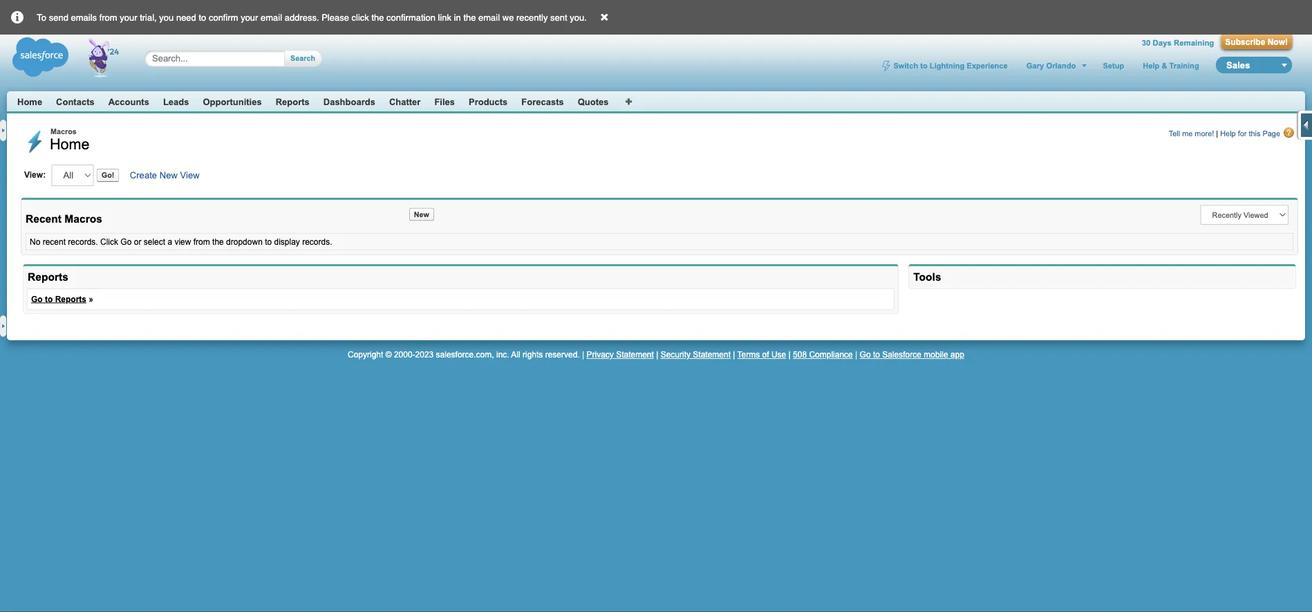 Task type: locate. For each thing, give the bounding box(es) containing it.
close image
[[589, 2, 620, 22]]

2 vertical spatial reports
[[55, 294, 86, 304]]

help left &
[[1143, 61, 1160, 70]]

None button
[[1221, 35, 1293, 49], [285, 50, 315, 67], [97, 169, 119, 182], [409, 208, 434, 221], [1221, 35, 1293, 49], [285, 50, 315, 67], [97, 169, 119, 182], [409, 208, 434, 221]]

statement right privacy on the left
[[616, 350, 654, 359]]

your
[[120, 12, 137, 22], [241, 12, 258, 22]]

reports left dashboards link on the top left
[[276, 96, 310, 107]]

create new view
[[130, 170, 200, 180]]

go
[[121, 237, 132, 247], [31, 294, 43, 304], [860, 350, 871, 359]]

|
[[1217, 129, 1219, 138], [582, 350, 584, 359], [656, 350, 659, 359], [733, 350, 735, 359], [789, 350, 791, 359], [856, 350, 858, 359]]

0 vertical spatial macros
[[50, 127, 77, 136]]

1 vertical spatial go
[[31, 294, 43, 304]]

page
[[1263, 129, 1281, 138]]

1 horizontal spatial statement
[[693, 350, 731, 359]]

help left 'for'
[[1221, 129, 1236, 138]]

0 vertical spatial from
[[99, 12, 117, 22]]

to
[[37, 12, 46, 22]]

go left »
[[31, 294, 43, 304]]

1 horizontal spatial help
[[1221, 129, 1236, 138]]

go to reports link
[[31, 294, 86, 304]]

opportunities
[[203, 96, 262, 107]]

recent macros
[[26, 213, 102, 225]]

the left the dropdown at left
[[212, 237, 224, 247]]

0 vertical spatial go
[[121, 237, 132, 247]]

| left privacy on the left
[[582, 350, 584, 359]]

go right compliance
[[860, 350, 871, 359]]

records. left 'click'
[[68, 237, 98, 247]]

1 horizontal spatial records.
[[302, 237, 332, 247]]

macros up 'click'
[[65, 213, 102, 225]]

your left trial,
[[120, 12, 137, 22]]

macros right macro image
[[50, 127, 77, 136]]

statement right security
[[693, 350, 731, 359]]

quotes
[[578, 96, 609, 107]]

to left display
[[265, 237, 272, 247]]

lightning
[[930, 61, 965, 70]]

training
[[1170, 61, 1200, 70]]

files
[[435, 96, 455, 107]]

terms of use link
[[738, 350, 786, 359]]

the
[[372, 12, 384, 22], [464, 12, 476, 22], [212, 237, 224, 247]]

0 horizontal spatial the
[[212, 237, 224, 247]]

email left address.
[[261, 12, 282, 22]]

1 horizontal spatial your
[[241, 12, 258, 22]]

contacts link
[[56, 96, 95, 107]]

app
[[951, 350, 965, 359]]

switch to lightning experience link
[[881, 61, 1009, 72]]

the right in
[[464, 12, 476, 22]]

to
[[199, 12, 206, 22], [921, 61, 928, 70], [265, 237, 272, 247], [45, 294, 53, 304], [873, 350, 880, 359]]

1 horizontal spatial email
[[479, 12, 500, 22]]

leads
[[163, 96, 189, 107]]

1 vertical spatial reports
[[28, 271, 68, 283]]

or
[[134, 237, 141, 247]]

info image
[[0, 0, 35, 24]]

email left we
[[479, 12, 500, 22]]

me
[[1183, 129, 1193, 138]]

1 records. from the left
[[68, 237, 98, 247]]

0 horizontal spatial email
[[261, 12, 282, 22]]

records.
[[68, 237, 98, 247], [302, 237, 332, 247]]

508 compliance link
[[793, 350, 853, 359]]

home up macro image
[[17, 96, 42, 107]]

email
[[261, 12, 282, 22], [479, 12, 500, 22]]

help
[[1143, 61, 1160, 70], [1221, 129, 1236, 138]]

please
[[322, 12, 349, 22]]

| left the terms
[[733, 350, 735, 359]]

privacy
[[587, 350, 614, 359]]

forecasts
[[522, 96, 564, 107]]

of
[[762, 350, 769, 359]]

1 horizontal spatial home
[[50, 136, 90, 152]]

create
[[130, 170, 157, 180]]

select
[[144, 237, 165, 247]]

1 horizontal spatial from
[[193, 237, 210, 247]]

0 horizontal spatial from
[[99, 12, 117, 22]]

go to salesforce mobile app link
[[860, 350, 965, 359]]

2000-
[[394, 350, 415, 359]]

setup
[[1103, 61, 1125, 70]]

statement
[[616, 350, 654, 359], [693, 350, 731, 359]]

copyright © 2000-2023 salesforce.com, inc. all rights reserved. | privacy statement | security statement | terms of use | 508 compliance | go to salesforce mobile app
[[348, 350, 965, 359]]

for
[[1238, 129, 1247, 138]]

reports up go to reports link at the left top of the page
[[28, 271, 68, 283]]

to right switch
[[921, 61, 928, 70]]

display
[[274, 237, 300, 247]]

confirm
[[209, 12, 238, 22]]

reports link
[[276, 96, 310, 107]]

2 vertical spatial go
[[860, 350, 871, 359]]

in
[[454, 12, 461, 22]]

1 your from the left
[[120, 12, 137, 22]]

copyright
[[348, 350, 383, 359]]

salesforce.com image
[[9, 35, 130, 80]]

records. right display
[[302, 237, 332, 247]]

2 your from the left
[[241, 12, 258, 22]]

from right view
[[193, 237, 210, 247]]

address.
[[285, 12, 319, 22]]

0 horizontal spatial home
[[17, 96, 42, 107]]

0 horizontal spatial help
[[1143, 61, 1160, 70]]

remaining
[[1174, 38, 1215, 47]]

reports
[[276, 96, 310, 107], [28, 271, 68, 283], [55, 294, 86, 304]]

0 horizontal spatial records.
[[68, 237, 98, 247]]

help for help for this page
[[1221, 129, 1236, 138]]

0 vertical spatial help
[[1143, 61, 1160, 70]]

home right macro image
[[50, 136, 90, 152]]

orlando
[[1047, 61, 1076, 70]]

new
[[160, 170, 178, 180]]

the right click
[[372, 12, 384, 22]]

macros
[[50, 127, 77, 136], [65, 213, 102, 225]]

reports left »
[[55, 294, 86, 304]]

recent
[[26, 213, 62, 225]]

help for this page
[[1221, 129, 1281, 138]]

no
[[30, 237, 40, 247]]

reserved.
[[545, 350, 580, 359]]

opportunities link
[[203, 96, 262, 107]]

1 horizontal spatial the
[[372, 12, 384, 22]]

2023
[[415, 350, 434, 359]]

0 horizontal spatial statement
[[616, 350, 654, 359]]

1 vertical spatial home
[[50, 136, 90, 152]]

salesforce
[[883, 350, 922, 359]]

0 horizontal spatial your
[[120, 12, 137, 22]]

your right the confirm
[[241, 12, 258, 22]]

compliance
[[809, 350, 853, 359]]

508
[[793, 350, 807, 359]]

products link
[[469, 96, 508, 107]]

expand quick access menu image
[[1301, 118, 1313, 132]]

recently
[[517, 12, 548, 22]]

go left or
[[121, 237, 132, 247]]

rights
[[523, 350, 543, 359]]

1 vertical spatial help
[[1221, 129, 1236, 138]]

dashboards link
[[323, 96, 375, 107]]

leads link
[[163, 96, 189, 107]]

from right emails
[[99, 12, 117, 22]]

dashboards
[[323, 96, 375, 107]]



Task type: describe. For each thing, give the bounding box(es) containing it.
30 days remaining link
[[1142, 38, 1215, 47]]

accounts link
[[108, 96, 149, 107]]

click
[[100, 237, 118, 247]]

no recent records. click go or select a view from the dropdown to display records.
[[30, 237, 332, 247]]

this
[[1249, 129, 1261, 138]]

inc.
[[496, 350, 509, 359]]

chatter link
[[389, 96, 421, 107]]

help for help & training
[[1143, 61, 1160, 70]]

help & training
[[1143, 61, 1200, 70]]

home link
[[17, 96, 42, 107]]

switch to lightning experience
[[894, 61, 1008, 70]]

files link
[[435, 96, 455, 107]]

privacy statement link
[[587, 350, 654, 359]]

quotes link
[[578, 96, 609, 107]]

go to reports »
[[31, 294, 93, 304]]

switch
[[894, 61, 919, 70]]

need
[[176, 12, 196, 22]]

| left 508
[[789, 350, 791, 359]]

view:
[[24, 170, 46, 179]]

terms
[[738, 350, 760, 359]]

| right more!
[[1217, 129, 1219, 138]]

»
[[89, 294, 93, 304]]

1 vertical spatial from
[[193, 237, 210, 247]]

recent
[[43, 237, 66, 247]]

security
[[661, 350, 691, 359]]

1 statement from the left
[[616, 350, 654, 359]]

| right compliance
[[856, 350, 858, 359]]

macro image
[[24, 131, 46, 153]]

2 statement from the left
[[693, 350, 731, 359]]

to right need
[[199, 12, 206, 22]]

to send emails from your trial, you need to confirm your email address. please click the confirmation link in the email we recently sent you.
[[37, 12, 587, 22]]

2 horizontal spatial go
[[860, 350, 871, 359]]

1 vertical spatial macros
[[65, 213, 102, 225]]

0 horizontal spatial go
[[31, 294, 43, 304]]

help & training link
[[1142, 61, 1201, 70]]

forecasts link
[[522, 96, 564, 107]]

to left salesforce
[[873, 350, 880, 359]]

more!
[[1195, 129, 1215, 138]]

days
[[1153, 38, 1172, 47]]

tell me more! |
[[1169, 129, 1221, 138]]

tell
[[1169, 129, 1181, 138]]

tell me more! link
[[1169, 129, 1215, 138]]

mobile
[[924, 350, 949, 359]]

chatter
[[389, 96, 421, 107]]

30 days remaining
[[1142, 38, 1215, 47]]

create new view link
[[130, 170, 200, 180]]

| left security
[[656, 350, 659, 359]]

gary orlando
[[1027, 61, 1076, 70]]

2 records. from the left
[[302, 237, 332, 247]]

a
[[168, 237, 172, 247]]

dropdown
[[226, 237, 263, 247]]

sales
[[1227, 60, 1251, 70]]

confirmation
[[387, 12, 436, 22]]

0 vertical spatial home
[[17, 96, 42, 107]]

macros home
[[50, 127, 90, 152]]

accounts
[[108, 96, 149, 107]]

1 email from the left
[[261, 12, 282, 22]]

use
[[772, 350, 786, 359]]

link
[[438, 12, 452, 22]]

contacts
[[56, 96, 95, 107]]

you.
[[570, 12, 587, 22]]

Search... text field
[[152, 53, 271, 64]]

trial,
[[140, 12, 157, 22]]

salesforce.com,
[[436, 350, 494, 359]]

help for this page link
[[1221, 127, 1295, 138]]

experience
[[967, 61, 1008, 70]]

gary
[[1027, 61, 1044, 70]]

click
[[352, 12, 369, 22]]

&
[[1162, 61, 1168, 70]]

you
[[159, 12, 174, 22]]

macros inside macros home
[[50, 127, 77, 136]]

2 horizontal spatial the
[[464, 12, 476, 22]]

we
[[503, 12, 514, 22]]

all tabs image
[[625, 96, 634, 105]]

2 email from the left
[[479, 12, 500, 22]]

0 vertical spatial reports
[[276, 96, 310, 107]]

products
[[469, 96, 508, 107]]

view
[[175, 237, 191, 247]]

tools
[[914, 271, 942, 283]]

©
[[386, 350, 392, 359]]

setup link
[[1102, 61, 1126, 70]]

security statement link
[[661, 350, 731, 359]]

emails
[[71, 12, 97, 22]]

send
[[49, 12, 68, 22]]

all
[[511, 350, 520, 359]]

1 horizontal spatial go
[[121, 237, 132, 247]]

to left »
[[45, 294, 53, 304]]



Task type: vqa. For each thing, say whether or not it's contained in the screenshot.
'CREATE'
yes



